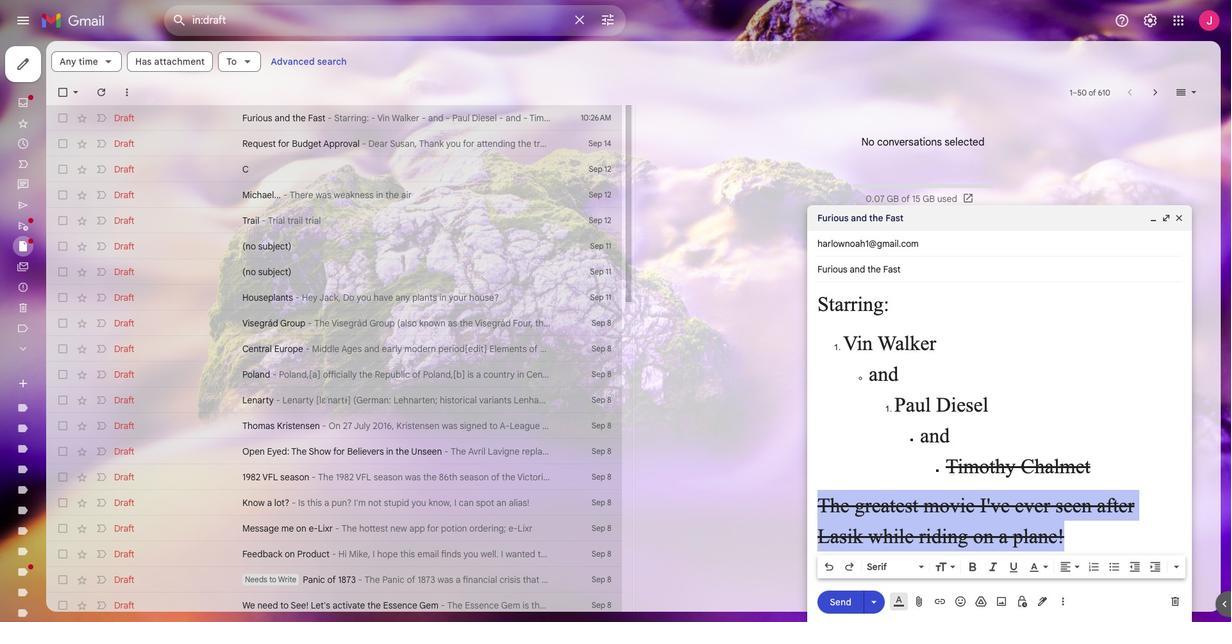 Task type: locate. For each thing, give the bounding box(es) containing it.
of for 50
[[1089, 88, 1096, 97]]

request
[[242, 138, 276, 149]]

- down pun?
[[335, 523, 339, 534]]

1 horizontal spatial fast
[[886, 212, 904, 224]]

1 row from the top
[[46, 105, 622, 131]]

0 horizontal spatial ·
[[888, 573, 890, 583]]

15 draft from the top
[[114, 471, 134, 483]]

draft for central europe -
[[114, 343, 134, 355]]

older image
[[1149, 86, 1162, 99]]

0 horizontal spatial fast
[[308, 112, 325, 124]]

the inside the greatest movie i've ever seen after lasik while riding on a plane!
[[818, 494, 850, 517]]

sep 11 for 14th row from the bottom of the no conversations selected main content
[[590, 267, 611, 276]]

1 vertical spatial the
[[818, 494, 850, 517]]

sep for trail - trial trail trial
[[589, 215, 602, 225]]

2 vertical spatial of
[[327, 574, 336, 585]]

sep for 1982 vfl season -
[[592, 472, 605, 482]]

lixr down this
[[318, 523, 333, 534]]

18 draft from the top
[[114, 548, 134, 560]]

None checkbox
[[56, 112, 69, 124], [56, 137, 69, 150], [56, 163, 69, 176], [56, 317, 69, 330], [56, 342, 69, 355], [56, 368, 69, 381], [56, 394, 69, 407], [56, 419, 69, 432], [56, 445, 69, 458], [56, 471, 69, 484], [56, 496, 69, 509], [56, 522, 69, 535], [56, 548, 69, 560], [56, 599, 69, 612], [56, 112, 69, 124], [56, 137, 69, 150], [56, 163, 69, 176], [56, 317, 69, 330], [56, 342, 69, 355], [56, 368, 69, 381], [56, 394, 69, 407], [56, 419, 69, 432], [56, 445, 69, 458], [56, 471, 69, 484], [56, 496, 69, 509], [56, 522, 69, 535], [56, 548, 69, 560], [56, 599, 69, 612]]

the left hottest
[[342, 523, 357, 534]]

furious and the fast -
[[242, 112, 334, 124]]

1 vertical spatial 12
[[604, 190, 611, 199]]

·
[[888, 573, 890, 583], [919, 573, 921, 583]]

me
[[281, 523, 294, 534]]

3 11 from the top
[[606, 292, 611, 302]]

for left budget
[[278, 138, 290, 149]]

of left the 15
[[901, 193, 910, 205]]

1 horizontal spatial furious
[[818, 212, 849, 224]]

paul diesel
[[895, 393, 989, 416]]

0 horizontal spatial for
[[278, 138, 290, 149]]

draft for visegrád group -
[[114, 317, 134, 329]]

sep 8
[[592, 318, 611, 328], [592, 344, 611, 353], [592, 369, 611, 379], [592, 395, 611, 405], [592, 421, 611, 430], [592, 446, 611, 456], [592, 472, 611, 482], [592, 498, 611, 507], [592, 523, 611, 533], [592, 549, 611, 559], [592, 575, 611, 584], [592, 600, 611, 610]]

1 vertical spatial (no
[[242, 266, 256, 278]]

walker
[[878, 332, 936, 355]]

poland
[[242, 369, 270, 380]]

1 subject) from the top
[[258, 240, 291, 252]]

1 draft from the top
[[114, 112, 134, 124]]

10 sep 8 from the top
[[592, 549, 611, 559]]

was
[[316, 189, 331, 201]]

account
[[877, 548, 906, 557]]

sep 11 for 15th row from the bottom
[[590, 241, 611, 251]]

(no for (no subject) link for 15th row from the bottom
[[242, 240, 256, 252]]

draft for poland -
[[114, 369, 134, 380]]

2 (no subject) link from the top
[[242, 265, 551, 278]]

of left 1873
[[327, 574, 336, 585]]

0 vertical spatial to
[[269, 575, 276, 584]]

1 horizontal spatial in
[[386, 446, 393, 457]]

sep 8 for feedback on product -
[[592, 549, 611, 559]]

1 vertical spatial sep 12
[[589, 190, 611, 199]]

support image
[[1115, 13, 1130, 28]]

the down '0.07'
[[869, 212, 883, 224]]

8 8 from the top
[[607, 498, 611, 507]]

message me on e-lixr - the hottest new app for potion ordering; e-lixr
[[242, 523, 533, 534]]

formatting options toolbar
[[818, 555, 1186, 578]]

- right poland
[[273, 369, 277, 380]]

- right kristensen
[[322, 420, 326, 432]]

1 horizontal spatial e-
[[509, 523, 518, 534]]

1 sep 11 from the top
[[590, 241, 611, 251]]

(no subject)
[[242, 240, 291, 252], [242, 266, 291, 278]]

to left write
[[269, 575, 276, 584]]

2 vertical spatial for
[[427, 523, 439, 534]]

trial
[[268, 215, 285, 226]]

kristensen
[[277, 420, 320, 432]]

9 sep 8 from the top
[[592, 523, 611, 533]]

fast
[[308, 112, 325, 124], [886, 212, 904, 224]]

in right believers on the bottom of the page
[[386, 446, 393, 457]]

activity:
[[908, 548, 935, 557]]

3 8 from the top
[[607, 369, 611, 379]]

0 vertical spatial the
[[291, 446, 307, 457]]

0 vertical spatial (no
[[242, 240, 256, 252]]

used
[[937, 193, 957, 205]]

0 horizontal spatial gb
[[887, 193, 899, 205]]

14 row from the top
[[46, 439, 622, 464]]

2 horizontal spatial on
[[973, 525, 994, 548]]

1 (no subject) link from the top
[[242, 240, 551, 253]]

1 vertical spatial fast
[[886, 212, 904, 224]]

and down paul diesel
[[920, 424, 950, 447]]

michael...
[[242, 189, 281, 201]]

chalmet
[[1021, 455, 1090, 478]]

0 vertical spatial for
[[278, 138, 290, 149]]

privacy
[[892, 573, 917, 583]]

e-
[[309, 523, 318, 534], [509, 523, 518, 534]]

18 row from the top
[[46, 541, 622, 567]]

2 8 from the top
[[607, 344, 611, 353]]

12 sep 8 from the top
[[592, 600, 611, 610]]

2 (no from the top
[[242, 266, 256, 278]]

0 vertical spatial (no subject)
[[242, 240, 291, 252]]

e- right ordering; at the left bottom of page
[[509, 523, 518, 534]]

the right the activate
[[367, 600, 381, 611]]

(no subject) up houseplants
[[242, 266, 291, 278]]

furious for furious and the fast
[[818, 212, 849, 224]]

draft for open eyed: the show for believers in the unseen -
[[114, 446, 134, 457]]

1 sep 8 from the top
[[592, 318, 611, 328]]

(no subject) for 15th row from the bottom
[[242, 240, 291, 252]]

2 vertical spatial sep 11
[[590, 292, 611, 302]]

gmail image
[[41, 8, 111, 33]]

lixr down alias!
[[518, 523, 533, 534]]

and inside and timothy chalmet
[[920, 424, 950, 447]]

for right app
[[427, 523, 439, 534]]

sep 11
[[590, 241, 611, 251], [590, 267, 611, 276], [590, 292, 611, 302]]

central europe -
[[242, 343, 312, 355]]

see!
[[291, 600, 309, 611]]

bulleted list ‪(⌘⇧8)‬ image
[[1108, 560, 1121, 573]]

0 horizontal spatial e-
[[309, 523, 318, 534]]

indent less ‪(⌘[)‬ image
[[1129, 560, 1141, 573]]

hottest
[[359, 523, 388, 534]]

0 vertical spatial you
[[357, 292, 371, 303]]

the up request for budget approval -
[[292, 112, 306, 124]]

show
[[309, 446, 331, 457]]

8 draft from the top
[[114, 292, 134, 303]]

2 subject) from the top
[[258, 266, 291, 278]]

2 e- from the left
[[509, 523, 518, 534]]

0 vertical spatial sep 11
[[590, 241, 611, 251]]

1 horizontal spatial gb
[[923, 193, 935, 205]]

draft for know a lot? - is this a pun? i'm not stupid you know, i can spot an alias!
[[114, 497, 134, 509]]

furious
[[242, 112, 272, 124], [818, 212, 849, 224]]

- right season
[[312, 471, 316, 483]]

sep 8 for 1982 vfl season -
[[592, 472, 611, 482]]

9 draft from the top
[[114, 317, 134, 329]]

7 draft from the top
[[114, 266, 134, 278]]

2 horizontal spatial in
[[439, 292, 447, 303]]

14
[[604, 139, 611, 148]]

program
[[923, 573, 953, 583]]

11 for 8th row from the top
[[606, 292, 611, 302]]

2 sep 11 from the top
[[590, 267, 611, 276]]

- left there
[[283, 189, 287, 201]]

minimize image
[[1149, 213, 1159, 223]]

2 vertical spatial 11
[[606, 292, 611, 302]]

12 for michael... - there was weakness in the air
[[604, 190, 611, 199]]

you right do
[[357, 292, 371, 303]]

0 horizontal spatial to
[[269, 575, 276, 584]]

2 12 from the top
[[604, 190, 611, 199]]

0 horizontal spatial of
[[327, 574, 336, 585]]

close image
[[1174, 213, 1184, 223]]

8 for visegrád group -
[[607, 318, 611, 328]]

8
[[607, 318, 611, 328], [607, 344, 611, 353], [607, 369, 611, 379], [607, 395, 611, 405], [607, 421, 611, 430], [607, 446, 611, 456], [607, 472, 611, 482], [607, 498, 611, 507], [607, 523, 611, 533], [607, 549, 611, 559], [607, 575, 611, 584], [607, 600, 611, 610]]

10 row from the top
[[46, 336, 622, 362]]

3 sep 8 from the top
[[592, 369, 611, 379]]

more send options image
[[868, 595, 880, 608]]

furious inside dialog
[[818, 212, 849, 224]]

1 vertical spatial furious
[[818, 212, 849, 224]]

12 draft from the top
[[114, 394, 134, 406]]

2 sep 12 from the top
[[589, 190, 611, 199]]

insert signature image
[[1036, 595, 1049, 608]]

11 for 15th row from the bottom
[[606, 241, 611, 251]]

subject) up houseplants
[[258, 266, 291, 278]]

2 · from the left
[[919, 573, 921, 583]]

1 vertical spatial to
[[280, 600, 289, 611]]

20 draft from the top
[[114, 600, 134, 611]]

fast inside dialog
[[886, 212, 904, 224]]

stupid
[[384, 497, 409, 509]]

row
[[46, 105, 622, 131], [46, 131, 622, 156], [46, 156, 622, 182], [46, 182, 622, 208], [46, 208, 622, 233], [46, 233, 622, 259], [46, 259, 622, 285], [46, 285, 622, 310], [46, 310, 622, 336], [46, 336, 622, 362], [46, 362, 622, 387], [46, 387, 622, 413], [46, 413, 622, 439], [46, 439, 622, 464], [46, 464, 622, 490], [46, 490, 622, 516], [46, 516, 622, 541], [46, 541, 622, 567], [46, 567, 622, 593], [46, 593, 622, 618]]

fast up budget
[[308, 112, 325, 124]]

serif option
[[864, 560, 916, 573]]

0 vertical spatial (no subject) link
[[242, 240, 551, 253]]

7 sep 8 from the top
[[592, 472, 611, 482]]

- right lenarty
[[276, 394, 280, 406]]

- left hey
[[295, 292, 300, 303]]

sep 8 for lenarty -
[[592, 395, 611, 405]]

you left know,
[[412, 497, 426, 509]]

1 vertical spatial sep 11
[[590, 267, 611, 276]]

e- up product
[[309, 523, 318, 534]]

thomas
[[242, 420, 275, 432]]

0 vertical spatial sep 12
[[589, 164, 611, 174]]

of right 50
[[1089, 88, 1096, 97]]

6 8 from the top
[[607, 446, 611, 456]]

draft for 1982 vfl season -
[[114, 471, 134, 483]]

on right me
[[296, 523, 306, 534]]

and down vin walker
[[869, 362, 904, 385]]

know
[[242, 497, 265, 509]]

0 vertical spatial fast
[[308, 112, 325, 124]]

sep 8 for visegrád group -
[[592, 318, 611, 328]]

plants
[[412, 292, 437, 303]]

12 row from the top
[[46, 387, 622, 413]]

1 horizontal spatial ·
[[919, 573, 921, 583]]

0 vertical spatial of
[[1089, 88, 1096, 97]]

privacy link
[[892, 573, 917, 583]]

a right this
[[324, 497, 329, 509]]

the up lasik on the right
[[818, 494, 850, 517]]

search mail image
[[168, 9, 191, 32]]

0 vertical spatial subject)
[[258, 240, 291, 252]]

1 horizontal spatial the
[[342, 523, 357, 534]]

(no subject) down trial
[[242, 240, 291, 252]]

sep 8 for open eyed: the show for believers in the unseen -
[[592, 446, 611, 456]]

3 sep 11 from the top
[[590, 292, 611, 302]]

0 horizontal spatial in
[[376, 189, 383, 201]]

1 horizontal spatial on
[[296, 523, 306, 534]]

of inside row
[[327, 574, 336, 585]]

sep for visegrád group -
[[592, 318, 605, 328]]

houseplants - hey jack, do you have any plants in your house?
[[242, 292, 499, 303]]

8 for poland -
[[607, 369, 611, 379]]

furious up harlownoah1@gmail.com
[[818, 212, 849, 224]]

- right product
[[332, 548, 336, 560]]

2 horizontal spatial of
[[1089, 88, 1096, 97]]

underline ‪(⌘u)‬ image
[[1007, 561, 1020, 574]]

discard draft ‪(⌘⇧d)‬ image
[[1169, 595, 1182, 608]]

the right the eyed:
[[291, 446, 307, 457]]

fast inside row
[[308, 112, 325, 124]]

in left your
[[439, 292, 447, 303]]

610
[[1098, 88, 1110, 97]]

12 8 from the top
[[607, 600, 611, 610]]

14 draft from the top
[[114, 446, 134, 457]]

furious up request
[[242, 112, 272, 124]]

10 8 from the top
[[607, 549, 611, 559]]

navigation
[[0, 41, 154, 622]]

insert photo image
[[995, 595, 1008, 608]]

ever
[[1015, 494, 1050, 517]]

refresh image
[[95, 86, 108, 99]]

1 gb from the left
[[887, 193, 899, 205]]

sep
[[589, 139, 602, 148], [589, 164, 602, 174], [589, 190, 602, 199], [589, 215, 602, 225], [590, 241, 604, 251], [590, 267, 604, 276], [590, 292, 604, 302], [592, 318, 605, 328], [592, 344, 605, 353], [592, 369, 605, 379], [592, 395, 605, 405], [592, 421, 605, 430], [592, 446, 605, 456], [592, 472, 605, 482], [592, 498, 605, 507], [592, 523, 605, 533], [592, 549, 605, 559], [592, 575, 605, 584], [592, 600, 605, 610]]

8 sep 8 from the top
[[592, 498, 611, 507]]

1 vertical spatial of
[[901, 193, 910, 205]]

1 11 from the top
[[606, 241, 611, 251]]

last
[[860, 548, 875, 557]]

on left product
[[285, 548, 295, 560]]

Message Body text field
[[818, 289, 1182, 551]]

insert files using drive image
[[975, 595, 988, 608]]

13 draft from the top
[[114, 420, 134, 432]]

3 sep 12 from the top
[[589, 215, 611, 225]]

7 8 from the top
[[607, 472, 611, 482]]

1873
[[338, 574, 356, 585]]

redo ‪(⌘y)‬ image
[[843, 560, 856, 573]]

4 draft from the top
[[114, 189, 134, 201]]

10 draft from the top
[[114, 343, 134, 355]]

furious inside row
[[242, 112, 272, 124]]

1 (no from the top
[[242, 240, 256, 252]]

2 vertical spatial 12
[[604, 215, 611, 225]]

0 vertical spatial 12
[[604, 164, 611, 174]]

4 8 from the top
[[607, 395, 611, 405]]

0 vertical spatial 11
[[606, 241, 611, 251]]

· down details link
[[919, 573, 921, 583]]

3 12 from the top
[[604, 215, 611, 225]]

sep 11 for 8th row from the top
[[590, 292, 611, 302]]

fast down 0.07 gb of 15 gb used
[[886, 212, 904, 224]]

11 draft from the top
[[114, 369, 134, 380]]

app
[[409, 523, 425, 534]]

0 vertical spatial furious
[[242, 112, 272, 124]]

2 vertical spatial in
[[386, 446, 393, 457]]

1 (no subject) from the top
[[242, 240, 291, 252]]

gem
[[419, 600, 439, 611]]

message
[[242, 523, 279, 534]]

0.07
[[866, 193, 885, 205]]

terms link
[[865, 573, 886, 583]]

16 draft from the top
[[114, 497, 134, 509]]

0.07 gb of 15 gb used
[[866, 193, 957, 205]]

2 draft from the top
[[114, 138, 134, 149]]

0 horizontal spatial furious
[[242, 112, 272, 124]]

5 8 from the top
[[607, 421, 611, 430]]

minutes
[[943, 548, 971, 557]]

for right "show" on the bottom left of the page
[[333, 446, 345, 457]]

9 8 from the top
[[607, 523, 611, 533]]

subject) for (no subject) link corresponding to 14th row from the bottom of the no conversations selected main content
[[258, 266, 291, 278]]

know a lot? - is this a pun? i'm not stupid you know, i can spot an alias!
[[242, 497, 530, 509]]

gb right the 15
[[923, 193, 935, 205]]

7 row from the top
[[46, 259, 622, 285]]

feedback on product -
[[242, 548, 338, 560]]

1 horizontal spatial to
[[280, 600, 289, 611]]

no
[[861, 136, 875, 149]]

is
[[298, 497, 305, 509]]

(no subject) for 14th row from the bottom of the no conversations selected main content
[[242, 266, 291, 278]]

- right europe
[[306, 343, 310, 355]]

1 horizontal spatial lixr
[[518, 523, 533, 534]]

1 horizontal spatial of
[[901, 193, 910, 205]]

draft for lenarty -
[[114, 394, 134, 406]]

on right minutes at the right of the page
[[973, 525, 994, 548]]

1 e- from the left
[[309, 523, 318, 534]]

terms
[[865, 573, 886, 583]]

draft for thomas kristensen -
[[114, 420, 134, 432]]

and up request for budget approval -
[[275, 112, 290, 124]]

any time button
[[51, 51, 122, 72]]

2 horizontal spatial a
[[999, 525, 1008, 548]]

0 horizontal spatial lixr
[[318, 523, 333, 534]]

sep for message me on e-lixr - the hottest new app for potion ordering; e-lixr
[[592, 523, 605, 533]]

1 horizontal spatial for
[[333, 446, 345, 457]]

None search field
[[164, 5, 626, 36]]

(no subject) link for 14th row from the bottom of the no conversations selected main content
[[242, 265, 551, 278]]

of
[[1089, 88, 1096, 97], [901, 193, 910, 205], [327, 574, 336, 585]]

4 sep 8 from the top
[[592, 395, 611, 405]]

8 for message me on e-lixr - the hottest new app for potion ordering; e-lixr
[[607, 523, 611, 533]]

19 draft from the top
[[114, 574, 134, 585]]

draft for houseplants - hey jack, do you have any plants in your house?
[[114, 292, 134, 303]]

11
[[606, 241, 611, 251], [606, 267, 611, 276], [606, 292, 611, 302]]

(no down trail
[[242, 240, 256, 252]]

sep 12 for michael... - there was weakness in the air
[[589, 190, 611, 199]]

while
[[868, 525, 914, 548]]

a right ago
[[999, 525, 1008, 548]]

· right "terms"
[[888, 573, 890, 583]]

and down '0.07'
[[851, 212, 867, 224]]

1 vertical spatial (no subject)
[[242, 266, 291, 278]]

2 (no subject) from the top
[[242, 266, 291, 278]]

2 sep 8 from the top
[[592, 344, 611, 353]]

and
[[275, 112, 290, 124], [851, 212, 867, 224], [869, 362, 904, 385], [920, 424, 950, 447]]

1982
[[242, 471, 260, 483]]

sep for feedback on product -
[[592, 549, 605, 559]]

in
[[376, 189, 383, 201], [439, 292, 447, 303], [386, 446, 393, 457]]

None checkbox
[[56, 86, 69, 99], [56, 189, 69, 201], [56, 214, 69, 227], [56, 240, 69, 253], [56, 265, 69, 278], [56, 291, 69, 304], [56, 573, 69, 586], [56, 86, 69, 99], [56, 189, 69, 201], [56, 214, 69, 227], [56, 240, 69, 253], [56, 265, 69, 278], [56, 291, 69, 304], [56, 573, 69, 586]]

conversations
[[877, 136, 942, 149]]

to
[[227, 56, 237, 67]]

subject) down trial
[[258, 240, 291, 252]]

1 vertical spatial (no subject) link
[[242, 265, 551, 278]]

6 sep 8 from the top
[[592, 446, 611, 456]]

- right gem
[[441, 600, 445, 611]]

2 horizontal spatial the
[[818, 494, 850, 517]]

a left lot?
[[267, 497, 272, 509]]

on inside the greatest movie i've ever seen after lasik while riding on a plane!
[[973, 525, 994, 548]]

movie
[[924, 494, 975, 517]]

1 sep 12 from the top
[[589, 164, 611, 174]]

2 11 from the top
[[606, 267, 611, 276]]

- right group
[[308, 317, 312, 329]]

air
[[401, 189, 412, 201]]

(no up houseplants
[[242, 266, 256, 278]]

italic ‪(⌘i)‬ image
[[987, 560, 1000, 573]]

1 8 from the top
[[607, 318, 611, 328]]

indent more ‪(⌘])‬ image
[[1149, 560, 1162, 573]]

plane!
[[1013, 525, 1064, 548]]

sep for lenarty -
[[592, 395, 605, 405]]

2 gb from the left
[[923, 193, 935, 205]]

last account activity: 3 minutes ago details terms · privacy · program policies
[[860, 548, 986, 583]]

gb right '0.07'
[[887, 193, 899, 205]]

5 draft from the top
[[114, 215, 134, 226]]

fast for furious and the fast
[[886, 212, 904, 224]]

8 for we need to see! let's activate the essence gem -
[[607, 600, 611, 610]]

5 sep 8 from the top
[[592, 421, 611, 430]]

sep for know a lot? - is this a pun? i'm not stupid you know, i can spot an alias!
[[592, 498, 605, 507]]

in right weakness
[[376, 189, 383, 201]]

17 draft from the top
[[114, 523, 134, 534]]

1 horizontal spatial you
[[412, 497, 426, 509]]

to left see!
[[280, 600, 289, 611]]

1 vertical spatial 11
[[606, 267, 611, 276]]

2 vertical spatial sep 12
[[589, 215, 611, 225]]

visegrád
[[242, 317, 278, 329]]

1 vertical spatial subject)
[[258, 266, 291, 278]]

europe
[[274, 343, 303, 355]]

insert emoji ‪(⌘⇧2)‬ image
[[954, 595, 967, 608]]

1 · from the left
[[888, 573, 890, 583]]



Task type: vqa. For each thing, say whether or not it's contained in the screenshot.


Task type: describe. For each thing, give the bounding box(es) containing it.
after
[[1097, 494, 1135, 517]]

1 horizontal spatial a
[[324, 497, 329, 509]]

advanced search button
[[266, 50, 352, 73]]

a inside the greatest movie i've ever seen after lasik while riding on a plane!
[[999, 525, 1008, 548]]

0 horizontal spatial you
[[357, 292, 371, 303]]

Subject field
[[818, 263, 1182, 276]]

program policies link
[[923, 573, 982, 583]]

visegrád group -
[[242, 317, 314, 329]]

8 for thomas kristensen -
[[607, 421, 611, 430]]

unseen
[[411, 446, 442, 457]]

sep for request for budget approval -
[[589, 139, 602, 148]]

8 for central europe -
[[607, 344, 611, 353]]

has attachment
[[135, 56, 205, 67]]

to inside needs to write panic of 1873 -
[[269, 575, 276, 584]]

more formatting options image
[[1170, 560, 1183, 573]]

furious for furious and the fast -
[[242, 112, 272, 124]]

8 for open eyed: the show for believers in the unseen -
[[607, 446, 611, 456]]

of for gb
[[901, 193, 910, 205]]

13 row from the top
[[46, 413, 622, 439]]

9 row from the top
[[46, 310, 622, 336]]

trail
[[242, 215, 259, 226]]

there
[[290, 189, 313, 201]]

we need to see! let's activate the essence gem -
[[242, 600, 447, 611]]

sep for central europe -
[[592, 344, 605, 353]]

starring:
[[818, 292, 895, 316]]

and inside row
[[275, 112, 290, 124]]

1 vertical spatial you
[[412, 497, 426, 509]]

season
[[280, 471, 309, 483]]

i've
[[980, 494, 1010, 517]]

request for budget approval -
[[242, 138, 368, 149]]

pun?
[[332, 497, 352, 509]]

11 sep 8 from the top
[[592, 575, 611, 584]]

subject) for (no subject) link for 15th row from the bottom
[[258, 240, 291, 252]]

bold ‪(⌘b)‬ image
[[966, 560, 979, 573]]

11 row from the top
[[46, 362, 622, 387]]

1 12 from the top
[[604, 164, 611, 174]]

15 row from the top
[[46, 464, 622, 490]]

sep 12 for trail - trial trail trial
[[589, 215, 611, 225]]

the inside dialog
[[869, 212, 883, 224]]

vfl
[[262, 471, 278, 483]]

sep for houseplants - hey jack, do you have any plants in your house?
[[590, 292, 604, 302]]

any
[[395, 292, 410, 303]]

sep 8 for know a lot? - is this a pun? i'm not stupid you know, i can spot an alias!
[[592, 498, 611, 507]]

11 for 14th row from the bottom of the no conversations selected main content
[[606, 267, 611, 276]]

5 row from the top
[[46, 208, 622, 233]]

- right trail
[[262, 215, 266, 226]]

- right unseen
[[444, 446, 449, 457]]

6 row from the top
[[46, 233, 622, 259]]

1 vertical spatial for
[[333, 446, 345, 457]]

19 row from the top
[[46, 567, 622, 593]]

any time
[[60, 56, 98, 67]]

draft for feedback on product -
[[114, 548, 134, 560]]

more image
[[121, 86, 133, 99]]

vin walker
[[843, 332, 941, 355]]

more options image
[[1059, 595, 1067, 608]]

no conversations selected
[[861, 136, 985, 149]]

attach files image
[[913, 595, 926, 608]]

houseplants
[[242, 292, 293, 303]]

can
[[459, 497, 474, 509]]

draft for message me on e-lixr - the hottest new app for potion ordering; e-lixr
[[114, 523, 134, 534]]

jack,
[[319, 292, 341, 303]]

the left air
[[385, 189, 399, 201]]

1
[[1070, 88, 1073, 97]]

- right 1873
[[358, 574, 362, 585]]

search
[[317, 56, 347, 67]]

sep 8 for we need to see! let's activate the essence gem -
[[592, 600, 611, 610]]

poland -
[[242, 369, 279, 380]]

paul
[[895, 393, 931, 416]]

not
[[368, 497, 382, 509]]

serif
[[867, 561, 887, 573]]

draft for furious and the fast -
[[114, 112, 134, 124]]

no conversations selected main content
[[46, 41, 1221, 622]]

follow link to manage storage image
[[962, 192, 975, 205]]

8 for feedback on product -
[[607, 549, 611, 559]]

c
[[242, 164, 249, 175]]

50
[[1077, 88, 1087, 97]]

0 vertical spatial in
[[376, 189, 383, 201]]

17 row from the top
[[46, 516, 622, 541]]

sep 8 for message me on e-lixr - the hottest new app for potion ordering; e-lixr
[[592, 523, 611, 533]]

clear search image
[[567, 7, 593, 33]]

sep 8 for central europe -
[[592, 344, 611, 353]]

undo ‪(⌘z)‬ image
[[823, 560, 836, 573]]

trail - trial trail trial
[[242, 215, 321, 226]]

settings image
[[1143, 13, 1158, 28]]

draft for michael... - there was weakness in the air
[[114, 189, 134, 201]]

potion
[[441, 523, 467, 534]]

eyed:
[[267, 446, 289, 457]]

has
[[135, 56, 152, 67]]

numbered list ‪(⌘⇧7)‬ image
[[1088, 560, 1100, 573]]

approval
[[323, 138, 360, 149]]

sep for michael... - there was weakness in the air
[[589, 190, 602, 199]]

write
[[278, 575, 296, 584]]

believers
[[347, 446, 384, 457]]

12 for trail - trial trail trial
[[604, 215, 611, 225]]

8 for lenarty -
[[607, 395, 611, 405]]

c link
[[242, 163, 551, 176]]

sep for we need to see! let's activate the essence gem -
[[592, 600, 605, 610]]

open
[[242, 446, 265, 457]]

advanced search options image
[[595, 7, 621, 33]]

an
[[497, 497, 507, 509]]

selected
[[945, 136, 985, 149]]

furious and the fast
[[818, 212, 904, 224]]

have
[[374, 292, 393, 303]]

advanced search
[[271, 56, 347, 67]]

lasik
[[818, 525, 863, 548]]

1 vertical spatial in
[[439, 292, 447, 303]]

insert link ‪(⌘k)‬ image
[[934, 595, 947, 608]]

time
[[79, 56, 98, 67]]

feedback
[[242, 548, 282, 560]]

this
[[307, 497, 322, 509]]

fast for furious and the fast -
[[308, 112, 325, 124]]

send
[[830, 596, 851, 608]]

main menu image
[[15, 13, 31, 28]]

0 horizontal spatial on
[[285, 548, 295, 560]]

pop out image
[[1161, 213, 1172, 223]]

toggle confidential mode image
[[1016, 595, 1029, 608]]

central
[[242, 343, 272, 355]]

20 row from the top
[[46, 593, 622, 618]]

1 lixr from the left
[[318, 523, 333, 534]]

toggle split pane mode image
[[1175, 86, 1188, 99]]

Search mail text field
[[192, 14, 564, 27]]

3 draft from the top
[[114, 164, 134, 175]]

sep for open eyed: the show for believers in the unseen -
[[592, 446, 605, 456]]

8 row from the top
[[46, 285, 622, 310]]

1 50 of 610
[[1070, 88, 1110, 97]]

hey
[[302, 292, 318, 303]]

3
[[937, 548, 941, 557]]

- up approval
[[328, 112, 332, 124]]

sep 14
[[589, 139, 611, 148]]

(no subject) link for 15th row from the bottom
[[242, 240, 551, 253]]

furious and the fast dialog
[[807, 205, 1192, 622]]

0 horizontal spatial the
[[291, 446, 307, 457]]

open eyed: the show for believers in the unseen -
[[242, 446, 451, 457]]

the left unseen
[[396, 446, 409, 457]]

vin
[[843, 332, 873, 355]]

the greatest movie i've ever seen after lasik while riding on a plane!
[[818, 494, 1135, 548]]

16 row from the top
[[46, 490, 622, 516]]

2 row from the top
[[46, 131, 622, 156]]

trial
[[305, 215, 321, 226]]

product
[[297, 548, 330, 560]]

essence
[[383, 600, 417, 611]]

ordering;
[[469, 523, 506, 534]]

draft for we need to see! let's activate the essence gem -
[[114, 600, 134, 611]]

2 lixr from the left
[[518, 523, 533, 534]]

sep 8 for poland -
[[592, 369, 611, 379]]

6 draft from the top
[[114, 240, 134, 252]]

15
[[912, 193, 921, 205]]

to button
[[218, 51, 261, 72]]

3 row from the top
[[46, 156, 622, 182]]

11 8 from the top
[[607, 575, 611, 584]]

need
[[257, 600, 278, 611]]

10:26 am
[[581, 113, 611, 122]]

(no for (no subject) link corresponding to 14th row from the bottom of the no conversations selected main content
[[242, 266, 256, 278]]

4 row from the top
[[46, 182, 622, 208]]

activate
[[333, 600, 365, 611]]

- right approval
[[362, 138, 366, 149]]

i'm
[[354, 497, 366, 509]]

2 vertical spatial the
[[342, 523, 357, 534]]

sep 8 for thomas kristensen -
[[592, 421, 611, 430]]

sep for thomas kristensen -
[[592, 421, 605, 430]]

1982 vfl season -
[[242, 471, 318, 483]]

draft for request for budget approval -
[[114, 138, 134, 149]]

budget
[[292, 138, 321, 149]]

do
[[343, 292, 354, 303]]

and timothy chalmet
[[920, 424, 1090, 478]]

0 horizontal spatial a
[[267, 497, 272, 509]]

sep for poland -
[[592, 369, 605, 379]]

trail
[[287, 215, 303, 226]]

- left is
[[292, 497, 296, 509]]

8 for know a lot? - is this a pun? i'm not stupid you know, i can spot an alias!
[[607, 498, 611, 507]]

2 horizontal spatial for
[[427, 523, 439, 534]]

group
[[280, 317, 306, 329]]

needs to write panic of 1873 -
[[245, 574, 365, 585]]

send button
[[818, 590, 864, 613]]

8 for 1982 vfl season -
[[607, 472, 611, 482]]

has attachment button
[[127, 51, 213, 72]]

draft for trail - trial trail trial
[[114, 215, 134, 226]]

riding
[[919, 525, 968, 548]]



